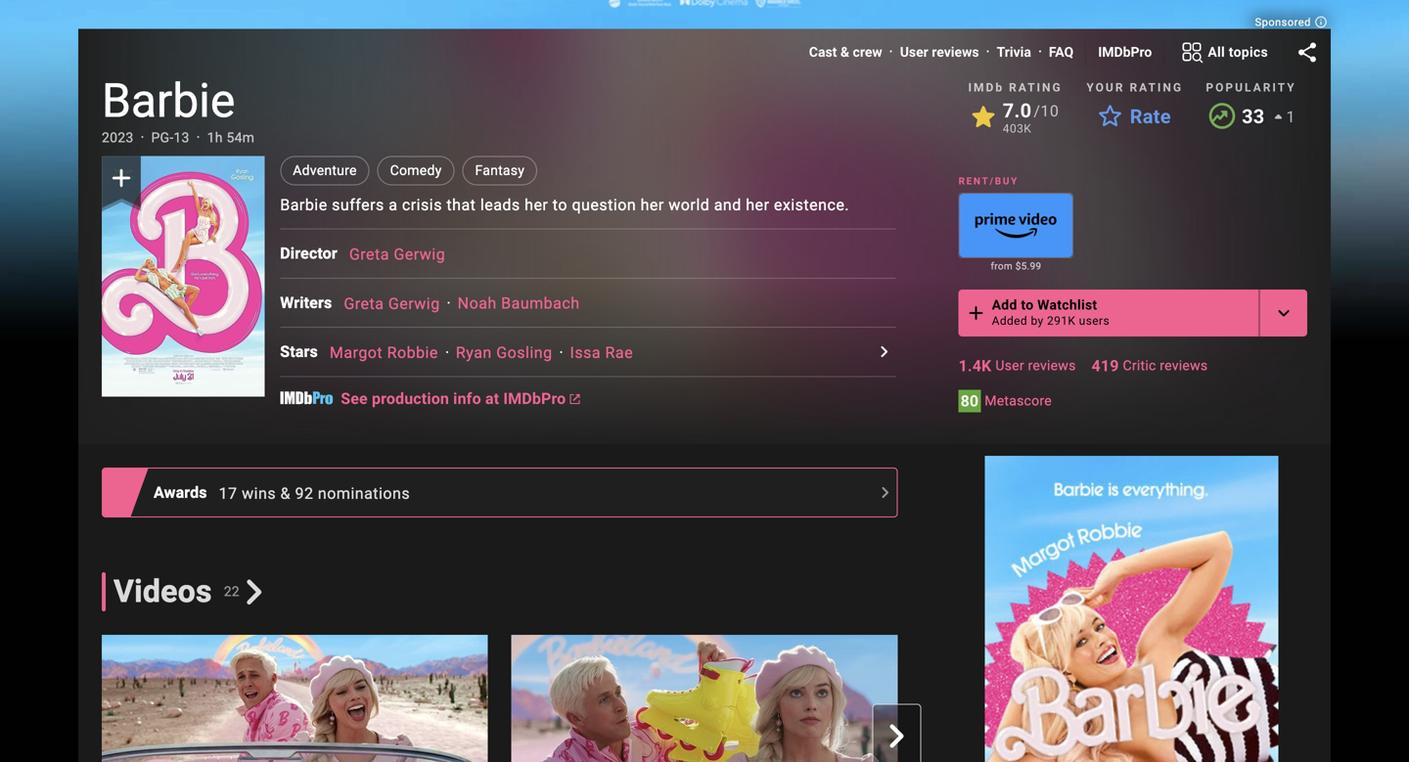 Task type: locate. For each thing, give the bounding box(es) containing it.
all
[[1208, 44, 1226, 60]]

1
[[1287, 108, 1296, 126]]

watch on prime video image
[[960, 194, 1073, 258]]

popularity
[[1206, 81, 1297, 94]]

1 vertical spatial user
[[996, 358, 1025, 374]]

arrow drop up image
[[1267, 105, 1291, 129]]

1 horizontal spatial imdbpro
[[1098, 44, 1152, 60]]

see full cast and crew element
[[280, 242, 349, 265], [280, 291, 344, 315]]

gerwig down crisis
[[394, 245, 446, 264]]

0 vertical spatial imdbpro
[[1098, 44, 1152, 60]]

1 vertical spatial barbie
[[280, 196, 328, 214]]

greta gerwig button up margot robbie button
[[344, 294, 440, 313]]

1 horizontal spatial user
[[996, 358, 1025, 374]]

imdbpro inside button
[[503, 389, 566, 408]]

question
[[572, 196, 636, 214]]

her right and
[[746, 196, 770, 214]]

419
[[1092, 357, 1119, 376]]

2 rating from the left
[[1130, 81, 1184, 94]]

2 horizontal spatial reviews
[[1160, 358, 1208, 374]]

2023
[[102, 130, 134, 146]]

rating for imdb rating
[[1009, 81, 1063, 94]]

rating up /
[[1009, 81, 1063, 94]]

issa rae
[[570, 343, 633, 362]]

comedy button
[[378, 156, 455, 185]]

0 vertical spatial see full cast and crew element
[[280, 242, 349, 265]]

0 vertical spatial &
[[841, 44, 850, 60]]

2 horizontal spatial her
[[746, 196, 770, 214]]

at
[[485, 389, 499, 408]]

see full cast and crew element up writers
[[280, 242, 349, 265]]

& inside cast & crew button
[[841, 44, 850, 60]]

rating
[[1009, 81, 1063, 94], [1130, 81, 1184, 94]]

user inside 1.4k user reviews
[[996, 358, 1025, 374]]

greta gerwig down a
[[349, 245, 446, 264]]

0 horizontal spatial rating
[[1009, 81, 1063, 94]]

reviews up imdb
[[932, 44, 979, 60]]

& left 92
[[280, 484, 291, 503]]

add title to another list image
[[1273, 302, 1296, 325]]

0 horizontal spatial chevron right inline image
[[242, 580, 267, 605]]

0 horizontal spatial imdbpro
[[503, 389, 566, 408]]

her
[[525, 196, 548, 214], [641, 196, 664, 214], [746, 196, 770, 214]]

1 rating from the left
[[1009, 81, 1063, 94]]

/
[[1034, 102, 1041, 120]]

adventure
[[293, 162, 357, 179]]

official teaser image
[[921, 635, 1308, 763]]

see full cast and crew element down director
[[280, 291, 344, 315]]

barbie up pg-13 on the left
[[102, 73, 235, 128]]

0 horizontal spatial user
[[900, 44, 929, 60]]

group
[[102, 156, 265, 397], [959, 193, 1074, 259], [78, 635, 1308, 763], [102, 635, 488, 763], [512, 635, 898, 763], [921, 635, 1308, 763]]

1 horizontal spatial chevron right inline image
[[885, 725, 909, 748]]

0 horizontal spatial her
[[525, 196, 548, 214]]

greta gerwig button
[[349, 245, 446, 264], [344, 294, 440, 313]]

issa
[[570, 343, 601, 362]]

rate button
[[1087, 99, 1183, 135]]

3 her from the left
[[746, 196, 770, 214]]

her left world
[[641, 196, 664, 214]]

0 vertical spatial user
[[900, 44, 929, 60]]

33
[[1242, 105, 1265, 128]]

1 horizontal spatial her
[[641, 196, 664, 214]]

official trailer image
[[102, 635, 488, 763]]

your rating
[[1087, 81, 1184, 94]]

chevron right inline image
[[242, 580, 267, 605], [885, 725, 909, 748]]

gosling
[[496, 343, 553, 362]]

imdbpro up your rating
[[1098, 44, 1152, 60]]

reviews inside the user reviews 'button'
[[932, 44, 979, 60]]

barbie
[[102, 73, 235, 128], [280, 196, 328, 214]]

issa rae button
[[570, 343, 633, 362]]

1 vertical spatial &
[[280, 484, 291, 503]]

users
[[1079, 314, 1110, 328]]

gerwig up robbie
[[388, 294, 440, 313]]

80 metascore
[[961, 392, 1052, 411]]

her right leads
[[525, 196, 548, 214]]

world
[[669, 196, 710, 214]]

1 vertical spatial imdbpro
[[503, 389, 566, 408]]

greta down suffers
[[349, 245, 389, 264]]

1 see full cast and crew element from the top
[[280, 242, 349, 265]]

to left question
[[553, 196, 568, 214]]

ryan gosling button
[[456, 343, 553, 362]]

cast & crew button
[[809, 43, 883, 62]]

0 horizontal spatial barbie
[[102, 73, 235, 128]]

user right 1.4k
[[996, 358, 1025, 374]]

user reviews button
[[900, 43, 979, 62]]

2 see full cast and crew element from the top
[[280, 291, 344, 315]]

barbie down adventure button
[[280, 196, 328, 214]]

1 horizontal spatial to
[[1021, 297, 1034, 313]]

pg-13 button
[[151, 128, 190, 148]]

1 vertical spatial gerwig
[[388, 294, 440, 313]]

1.4k user reviews
[[959, 357, 1076, 376]]

to
[[553, 196, 568, 214], [1021, 297, 1034, 313]]

your
[[1087, 81, 1125, 94]]

1h
[[207, 130, 223, 146]]

user right crew
[[900, 44, 929, 60]]

0 vertical spatial barbie
[[102, 73, 235, 128]]

greta up 'margot'
[[344, 294, 384, 313]]

0 horizontal spatial reviews
[[932, 44, 979, 60]]

2 her from the left
[[641, 196, 664, 214]]

imdbpro left launch inline image in the left bottom of the page
[[503, 389, 566, 408]]

barbie for barbie suffers a crisis that leads her to question her world and her existence.
[[280, 196, 328, 214]]

gerwig
[[394, 245, 446, 264], [388, 294, 440, 313]]

to up "by" on the right top
[[1021, 297, 1034, 313]]

1 horizontal spatial reviews
[[1028, 358, 1076, 374]]

imdb rating
[[969, 81, 1063, 94]]

see production info at imdbpro
[[341, 389, 566, 408]]

1 horizontal spatial rating
[[1130, 81, 1184, 94]]

reviews inside 1.4k user reviews
[[1028, 358, 1076, 374]]

greta gerwig button down a
[[349, 245, 446, 264]]

0 vertical spatial greta gerwig
[[349, 245, 446, 264]]

reviews inside 419 critic reviews
[[1160, 358, 1208, 374]]

pg-13
[[151, 130, 190, 146]]

1 horizontal spatial &
[[841, 44, 850, 60]]

suffers
[[332, 196, 384, 214]]

all topics button
[[1165, 37, 1284, 68]]

critic
[[1123, 358, 1157, 374]]

official teaser 2 image
[[512, 635, 898, 763]]

rating up rate
[[1130, 81, 1184, 94]]

1 vertical spatial greta
[[344, 294, 384, 313]]

1h 54m
[[207, 130, 255, 146]]

launch inline image
[[570, 394, 580, 404]]

that
[[447, 196, 476, 214]]

0 vertical spatial greta
[[349, 245, 389, 264]]

1 her from the left
[[525, 196, 548, 214]]

1 vertical spatial to
[[1021, 297, 1034, 313]]

ryan gosling and margot robbie in barbie (2023) image
[[102, 156, 265, 397]]

noah baumbach button
[[458, 294, 580, 313]]

reviews right critic
[[1160, 358, 1208, 374]]

crew
[[853, 44, 883, 60]]

291k
[[1047, 314, 1076, 328]]

barbie for barbie
[[102, 73, 235, 128]]

1 vertical spatial see full cast and crew element
[[280, 291, 344, 315]]

see more awards and nominations image
[[873, 481, 897, 505]]

1 vertical spatial chevron right inline image
[[885, 725, 909, 748]]

existence.
[[774, 196, 850, 214]]

1 horizontal spatial barbie
[[280, 196, 328, 214]]

92
[[295, 484, 314, 503]]

cast & crew
[[809, 44, 883, 60]]

17 wins & 92 nominations
[[219, 484, 410, 503]]

reviews for 1.4k
[[1028, 358, 1076, 374]]

gerwig for the bottommost the greta gerwig button
[[388, 294, 440, 313]]

fantasy button
[[462, 156, 538, 185]]

& right cast
[[841, 44, 850, 60]]

0 vertical spatial gerwig
[[394, 245, 446, 264]]

0 horizontal spatial to
[[553, 196, 568, 214]]

rate
[[1130, 105, 1171, 128]]

from $5.99 link
[[959, 259, 1074, 274]]

reviews down 291k
[[1028, 358, 1076, 374]]

greta gerwig up margot robbie button
[[344, 294, 440, 313]]

rent/buy
[[959, 175, 1019, 187]]

1.4k
[[959, 357, 992, 376]]

share on social media image
[[1296, 41, 1320, 64]]

to inside add to watchlist added by 291k users
[[1021, 297, 1034, 313]]

greta
[[349, 245, 389, 264], [344, 294, 384, 313]]

imdbpro
[[1098, 44, 1152, 60], [503, 389, 566, 408]]



Task type: vqa. For each thing, say whether or not it's contained in the screenshot.
world
yes



Task type: describe. For each thing, give the bounding box(es) containing it.
user inside 'button'
[[900, 44, 929, 60]]

margot
[[330, 343, 383, 362]]

see full cast and crew element containing director
[[280, 242, 349, 265]]

faq button
[[1049, 43, 1074, 62]]

writers
[[280, 294, 332, 312]]

419 critic reviews
[[1092, 357, 1208, 376]]

sponsored
[[1256, 16, 1315, 28]]

imdbpro button
[[1098, 43, 1152, 62]]

trivia
[[997, 44, 1032, 60]]

2023 button
[[102, 128, 134, 148]]

by
[[1031, 314, 1044, 328]]

baumbach
[[501, 294, 580, 313]]

crisis
[[402, 196, 442, 214]]

pg-
[[151, 130, 174, 146]]

user reviews
[[900, 44, 979, 60]]

403k
[[1003, 122, 1032, 136]]

add image
[[965, 302, 988, 325]]

trivia button
[[997, 43, 1032, 62]]

7.0 / 10 403k
[[1003, 99, 1060, 136]]

reviews for 419
[[1160, 358, 1208, 374]]

0 vertical spatial to
[[553, 196, 568, 214]]

0 horizontal spatial &
[[280, 484, 291, 503]]

nominations
[[318, 484, 410, 503]]

54m
[[227, 130, 255, 146]]

add to watchlist added by 291k users
[[992, 297, 1110, 328]]

noah baumbach
[[458, 294, 580, 313]]

videos
[[114, 574, 212, 610]]

robbie
[[387, 343, 438, 362]]

80
[[961, 392, 979, 411]]

rating for your rating
[[1130, 81, 1184, 94]]

margot robbie
[[330, 343, 438, 362]]

watchlist
[[1038, 297, 1098, 313]]

faq
[[1049, 44, 1074, 60]]

awards
[[154, 484, 207, 502]]

gerwig for top the greta gerwig button
[[394, 245, 446, 264]]

added
[[992, 314, 1028, 328]]

0 vertical spatial chevron right inline image
[[242, 580, 267, 605]]

fantasy
[[475, 162, 525, 179]]

stars
[[280, 343, 318, 361]]

see full cast and crew element containing writers
[[280, 291, 344, 315]]

info
[[453, 389, 481, 408]]

production
[[372, 389, 449, 408]]

leads
[[480, 196, 520, 214]]

7.0
[[1003, 99, 1032, 122]]

13
[[174, 130, 190, 146]]

0 vertical spatial greta gerwig button
[[349, 245, 446, 264]]

wins
[[242, 484, 276, 503]]

margot robbie button
[[330, 343, 438, 362]]

ryan gosling
[[456, 343, 553, 362]]

imdb
[[969, 81, 1004, 94]]

metascore
[[985, 393, 1052, 409]]

see
[[341, 389, 368, 408]]

22
[[224, 584, 240, 600]]

topics
[[1229, 44, 1269, 60]]

comedy
[[390, 162, 442, 179]]

awards button
[[154, 481, 219, 505]]

17
[[219, 484, 238, 503]]

categories image
[[1181, 41, 1204, 64]]

see production info at imdbpro button
[[341, 389, 580, 413]]

ryan
[[456, 343, 492, 362]]

director
[[280, 244, 338, 263]]

barbie suffers a crisis that leads her to question her world and her existence.
[[280, 196, 850, 214]]

all topics
[[1208, 44, 1269, 60]]

$5.99
[[1016, 261, 1042, 272]]

from
[[991, 261, 1013, 272]]

see full cast and crew image
[[873, 340, 896, 364]]

10
[[1041, 102, 1060, 120]]

noah
[[458, 294, 497, 313]]

adventure button
[[280, 156, 370, 185]]

1 vertical spatial greta gerwig
[[344, 294, 440, 313]]

a
[[389, 196, 398, 214]]

from $5.99 group
[[959, 193, 1074, 274]]

and
[[714, 196, 742, 214]]

1 vertical spatial greta gerwig button
[[344, 294, 440, 313]]

from $5.99
[[991, 261, 1042, 272]]

add
[[992, 297, 1018, 313]]

stars button
[[280, 340, 330, 364]]

cast
[[809, 44, 837, 60]]

rae
[[605, 343, 633, 362]]



